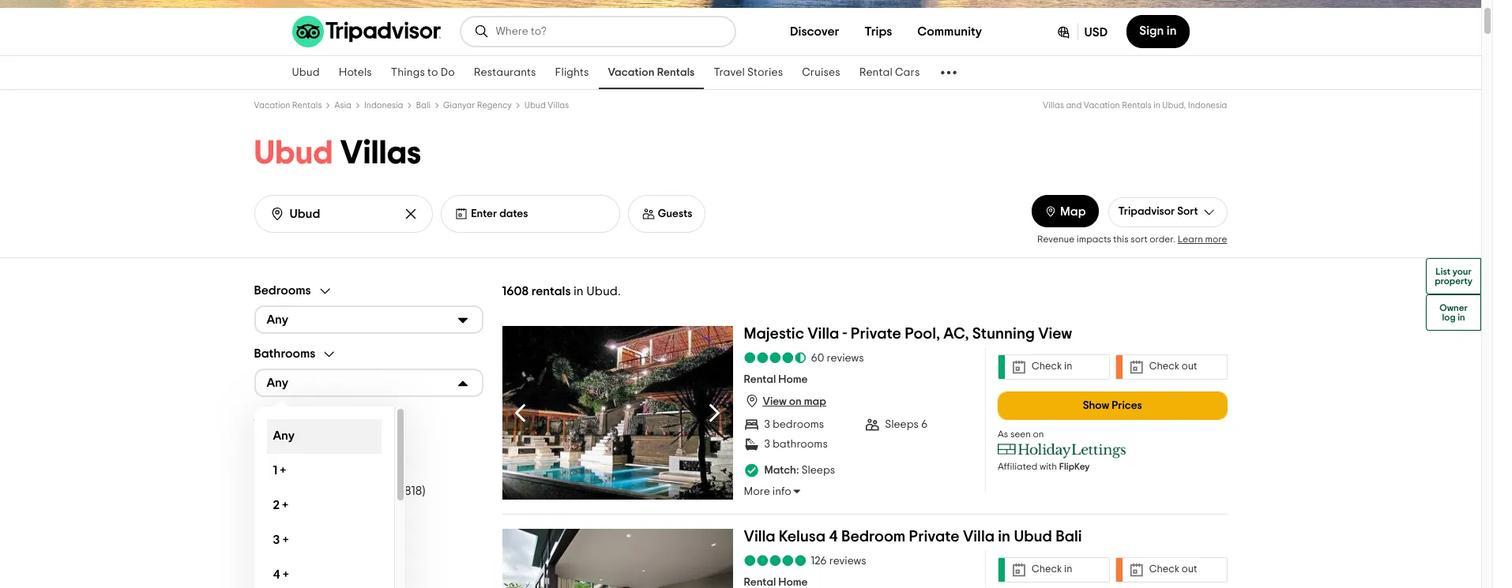 Task type: locate. For each thing, give the bounding box(es) containing it.
0 vertical spatial search image
[[474, 24, 490, 40]]

1 group from the top
[[254, 283, 483, 334]]

rental left cars
[[859, 67, 893, 78]]

any
[[267, 314, 288, 326], [267, 377, 288, 390], [273, 430, 295, 443]]

1 horizontal spatial search image
[[474, 24, 490, 40]]

tripadvisor image
[[292, 16, 441, 47]]

1 vertical spatial any button
[[254, 369, 483, 397]]

search image up restaurants
[[474, 24, 490, 40]]

bali
[[416, 101, 431, 110], [1056, 529, 1082, 545]]

in
[[1167, 24, 1177, 37], [1154, 101, 1161, 110], [574, 285, 584, 298], [1458, 313, 1466, 322], [1064, 362, 1073, 372], [998, 529, 1011, 545], [1064, 565, 1073, 575]]

match:
[[765, 466, 799, 477]]

1 horizontal spatial show
[[1083, 400, 1110, 411]]

villa
[[808, 326, 839, 342], [744, 529, 776, 545], [963, 529, 995, 545]]

3 for 3 bathrooms
[[765, 439, 770, 450]]

1 vertical spatial out
[[1182, 565, 1198, 575]]

1 horizontal spatial vacation rentals
[[608, 67, 695, 78]]

list box
[[254, 407, 406, 589]]

villas
[[548, 101, 569, 110], [1043, 101, 1064, 110], [340, 137, 421, 170]]

3
[[765, 420, 770, 431], [765, 439, 770, 450], [273, 534, 280, 547]]

1 horizontal spatial view
[[1038, 326, 1073, 342]]

0 vertical spatial sleeps
[[885, 420, 919, 431]]

0 horizontal spatial vacation rentals link
[[254, 101, 322, 110]]

property
[[1435, 276, 1473, 286]]

ubud
[[292, 67, 320, 78], [524, 101, 546, 110], [254, 137, 333, 170], [1014, 529, 1052, 545]]

view down rental home
[[763, 397, 787, 408]]

1 horizontal spatial ubud villas
[[524, 101, 569, 110]]

travel stories link
[[704, 56, 793, 89]]

rental cars
[[859, 67, 920, 78]]

discover button
[[778, 16, 852, 47]]

1 horizontal spatial sleeps
[[885, 420, 919, 431]]

1 horizontal spatial rental
[[859, 67, 893, 78]]

ubud,
[[1163, 101, 1186, 110]]

rentals for top vacation rentals link
[[657, 67, 695, 78]]

0 horizontal spatial rentals
[[292, 101, 322, 110]]

ubud villas down flights link
[[524, 101, 569, 110]]

2 vertical spatial any
[[273, 430, 295, 443]]

more info
[[744, 487, 791, 498]]

view
[[1038, 326, 1073, 342], [763, 397, 787, 408]]

+
[[280, 465, 286, 477], [282, 499, 288, 512], [283, 534, 289, 547], [283, 569, 289, 582]]

enter dates
[[471, 209, 528, 220]]

regency
[[477, 101, 512, 110]]

sleeps left 6
[[885, 420, 919, 431]]

community
[[918, 25, 982, 38]]

rentals down ubud link
[[292, 101, 322, 110]]

vacation rentals for the left vacation rentals link
[[254, 101, 322, 110]]

0 vertical spatial reviews
[[827, 353, 864, 364]]

+ right 1
[[280, 465, 286, 477]]

0 vertical spatial show
[[1083, 400, 1110, 411]]

view right "stunning"
[[1038, 326, 1073, 342]]

cars
[[895, 67, 920, 78]]

vacation for top vacation rentals link
[[608, 67, 655, 78]]

2 +
[[273, 499, 288, 512]]

private
[[851, 326, 902, 342], [909, 529, 960, 545]]

search image up bedrooms at the left of the page
[[269, 206, 285, 222]]

1 vertical spatial 3
[[765, 439, 770, 450]]

rentals left travel on the left top of the page
[[657, 67, 695, 78]]

search search field left clear image
[[290, 207, 391, 222]]

1 vertical spatial vacation rentals
[[254, 101, 322, 110]]

1 horizontal spatial indonesia
[[1188, 101, 1228, 110]]

-
[[843, 326, 847, 342]]

ubud villas down asia link
[[254, 137, 421, 170]]

0 horizontal spatial show
[[254, 535, 284, 547]]

2 horizontal spatial vacation
[[1084, 101, 1120, 110]]

villas down flights link
[[548, 101, 569, 110]]

community button
[[905, 16, 995, 47]]

prices
[[1112, 400, 1143, 411]]

2 vertical spatial 3
[[273, 534, 280, 547]]

indonesia right "ubud,"
[[1188, 101, 1228, 110]]

0 vertical spatial view
[[1038, 326, 1073, 342]]

vacation rentals down ubud link
[[254, 101, 322, 110]]

vacation rentals left travel on the left top of the page
[[608, 67, 695, 78]]

show for show all
[[254, 535, 284, 547]]

3 bathrooms
[[765, 439, 828, 450]]

as
[[998, 430, 1009, 439]]

any down bedrooms at the left of the page
[[267, 314, 288, 326]]

0 vertical spatial 3
[[765, 420, 770, 431]]

0 horizontal spatial search search field
[[290, 207, 391, 222]]

travel stories
[[714, 67, 783, 78]]

any down amenities
[[273, 430, 295, 443]]

any button
[[254, 305, 483, 334], [254, 369, 483, 397]]

info
[[773, 487, 791, 498]]

1 horizontal spatial vacation rentals link
[[599, 56, 704, 89]]

group containing bathrooms
[[254, 347, 483, 589]]

1 +
[[273, 465, 286, 477]]

2 group from the top
[[254, 347, 483, 589]]

things to do
[[391, 67, 455, 78]]

1608
[[502, 285, 529, 298]]

0 vertical spatial out
[[1182, 362, 1198, 372]]

usd
[[1085, 26, 1108, 39]]

sleeps down bathrooms at the bottom
[[802, 466, 835, 477]]

in inside the owner log in
[[1458, 313, 1466, 322]]

vacation rentals
[[608, 67, 695, 78], [254, 101, 322, 110]]

hotels link
[[329, 56, 382, 89]]

1 check in from the top
[[1032, 362, 1073, 372]]

3 inside list box
[[273, 534, 280, 547]]

3 group from the top
[[254, 410, 483, 549]]

1 vertical spatial reviews
[[829, 556, 867, 567]]

0 horizontal spatial private
[[851, 326, 902, 342]]

on right the seen on the bottom
[[1033, 430, 1044, 439]]

indonesia
[[364, 101, 403, 110], [1188, 101, 1228, 110]]

None search field
[[461, 17, 734, 46]]

1 vertical spatial search image
[[269, 206, 285, 222]]

group
[[254, 283, 483, 334], [254, 347, 483, 589], [254, 410, 483, 549]]

vacation
[[608, 67, 655, 78], [254, 101, 290, 110], [1084, 101, 1120, 110]]

3 up "match:"
[[765, 439, 770, 450]]

1 horizontal spatial rentals
[[657, 67, 695, 78]]

1 vertical spatial private
[[909, 529, 960, 545]]

or
[[324, 437, 337, 450]]

map button
[[1032, 195, 1099, 227]]

1 horizontal spatial on
[[1033, 430, 1044, 439]]

+ down the 3 +
[[283, 569, 289, 582]]

2 horizontal spatial villa
[[963, 529, 995, 545]]

1 horizontal spatial vacation
[[608, 67, 655, 78]]

0 horizontal spatial vacation
[[254, 101, 290, 110]]

list box containing any
[[254, 407, 406, 589]]

flipkey
[[1059, 462, 1090, 471]]

conditioning
[[295, 461, 370, 474]]

0 vertical spatial any
[[267, 314, 288, 326]]

1 vertical spatial check out
[[1150, 565, 1198, 575]]

(708)
[[328, 509, 356, 521]]

check
[[1032, 362, 1062, 372], [1150, 362, 1180, 372], [1032, 565, 1062, 575], [1150, 565, 1180, 575]]

private right the bedroom
[[909, 529, 960, 545]]

dates
[[500, 209, 528, 220]]

0 horizontal spatial indonesia
[[364, 101, 403, 110]]

3 down view on map button
[[765, 420, 770, 431]]

1 vertical spatial rental
[[744, 375, 776, 386]]

villas down indonesia link
[[340, 137, 421, 170]]

guests button
[[628, 195, 706, 233]]

reviews right 126
[[829, 556, 867, 567]]

search search field up flights link
[[496, 24, 722, 39]]

1608 rentals in ubud.
[[502, 285, 621, 298]]

trips button
[[852, 16, 905, 47]]

0 horizontal spatial 4
[[273, 569, 280, 582]]

other
[[276, 485, 310, 497]]

1
[[273, 465, 277, 477]]

0 horizontal spatial search image
[[269, 206, 285, 222]]

2 check out from the top
[[1150, 565, 1198, 575]]

reviews down -
[[827, 353, 864, 364]]

+ right the 2
[[282, 499, 288, 512]]

vacation right and
[[1084, 101, 1120, 110]]

show left prices
[[1083, 400, 1110, 411]]

4
[[829, 529, 838, 545], [273, 569, 280, 582]]

cruises link
[[793, 56, 850, 89]]

Search search field
[[496, 24, 722, 39], [290, 207, 391, 222]]

rentals
[[657, 67, 695, 78], [292, 101, 322, 110], [1122, 101, 1152, 110]]

0 horizontal spatial sleeps
[[802, 466, 835, 477]]

1 vertical spatial vacation rentals link
[[254, 101, 322, 110]]

sign in link
[[1127, 15, 1190, 48]]

show left all
[[254, 535, 284, 547]]

show inside group
[[254, 535, 284, 547]]

vacation rentals link down ubud link
[[254, 101, 322, 110]]

1 vertical spatial bali
[[1056, 529, 1082, 545]]

2 check in from the top
[[1032, 565, 1073, 575]]

trips
[[865, 25, 892, 38]]

search image
[[474, 24, 490, 40], [269, 206, 285, 222]]

1 horizontal spatial villa
[[808, 326, 839, 342]]

on inside button
[[789, 397, 802, 408]]

majestic villa - private pool, ac, stunning view link
[[744, 326, 1073, 348]]

bali down things to do link
[[416, 101, 431, 110]]

+ down 'all'
[[283, 534, 289, 547]]

1 horizontal spatial 4
[[829, 529, 838, 545]]

0 vertical spatial rental
[[859, 67, 893, 78]]

pool,
[[905, 326, 940, 342]]

0 vertical spatial vacation rentals link
[[599, 56, 704, 89]]

1 vertical spatial view
[[763, 397, 787, 408]]

list your property button
[[1426, 258, 1482, 294]]

bali down flipkey
[[1056, 529, 1082, 545]]

out
[[1182, 362, 1198, 372], [1182, 565, 1198, 575]]

rental cars link
[[850, 56, 930, 89]]

villas left and
[[1043, 101, 1064, 110]]

4 up 126 reviews
[[829, 529, 838, 545]]

0 vertical spatial any button
[[254, 305, 483, 334]]

menu
[[254, 432, 483, 527]]

villa kelusa 4 bedroom private villa in ubud bali link
[[744, 529, 1082, 551]]

gianyar regency link
[[443, 101, 512, 110]]

0 vertical spatial search search field
[[496, 24, 722, 39]]

show
[[1083, 400, 1110, 411], [254, 535, 284, 547]]

asia
[[334, 101, 352, 110]]

1 vertical spatial show
[[254, 535, 284, 547]]

1 vertical spatial any
[[267, 377, 288, 390]]

vacation rentals link
[[599, 56, 704, 89], [254, 101, 322, 110]]

check out
[[1150, 362, 1198, 372], [1150, 565, 1198, 575]]

sign in
[[1140, 24, 1177, 37]]

4 down show all button at left
[[273, 569, 280, 582]]

1 vertical spatial check in
[[1032, 565, 1073, 575]]

3 left all
[[273, 534, 280, 547]]

group containing amenities
[[254, 410, 483, 549]]

0 horizontal spatial vacation rentals
[[254, 101, 322, 110]]

2 horizontal spatial rentals
[[1122, 101, 1152, 110]]

0 vertical spatial check out
[[1150, 362, 1198, 372]]

rental up view on map button
[[744, 375, 776, 386]]

indonesia left bali link
[[364, 101, 403, 110]]

0 vertical spatial 4
[[829, 529, 838, 545]]

tripadvisor
[[1119, 206, 1175, 217]]

villa kelusa 4 bedroom private villa in ubud bali , vacation rental in ubud image
[[502, 529, 733, 589]]

0 horizontal spatial view
[[763, 397, 787, 408]]

0 horizontal spatial villa
[[744, 529, 776, 545]]

vacation down ubud link
[[254, 101, 290, 110]]

other outdoor space (818)
[[276, 485, 426, 497]]

0 horizontal spatial on
[[789, 397, 802, 408]]

in inside "link"
[[1167, 24, 1177, 37]]

0 horizontal spatial ubud villas
[[254, 137, 421, 170]]

rental for rental cars
[[859, 67, 893, 78]]

1 vertical spatial search search field
[[290, 207, 391, 222]]

0 vertical spatial on
[[789, 397, 802, 408]]

0 vertical spatial check in
[[1032, 362, 1073, 372]]

0 horizontal spatial villas
[[340, 137, 421, 170]]

0 vertical spatial vacation rentals
[[608, 67, 695, 78]]

on left map
[[789, 397, 802, 408]]

0 horizontal spatial rental
[[744, 375, 776, 386]]

vacation right flights link
[[608, 67, 655, 78]]

1 horizontal spatial private
[[909, 529, 960, 545]]

1 vertical spatial 4
[[273, 569, 280, 582]]

4 inside group
[[273, 569, 280, 582]]

1 horizontal spatial bali
[[1056, 529, 1082, 545]]

space
[[362, 485, 399, 497]]

0 vertical spatial private
[[851, 326, 902, 342]]

rentals left "ubud,"
[[1122, 101, 1152, 110]]

vacation rentals link left travel on the left top of the page
[[599, 56, 704, 89]]

view inside button
[[763, 397, 787, 408]]

1 vertical spatial on
[[1033, 430, 1044, 439]]

private right -
[[851, 326, 902, 342]]

vacation for the left vacation rentals link
[[254, 101, 290, 110]]

any down bathrooms
[[267, 377, 288, 390]]

0 horizontal spatial bali
[[416, 101, 431, 110]]

villa inside "link"
[[808, 326, 839, 342]]



Task type: vqa. For each thing, say whether or not it's contained in the screenshot.
'on' inside the 'View on map' button
yes



Task type: describe. For each thing, give the bounding box(es) containing it.
bali link
[[416, 101, 431, 110]]

0 vertical spatial bali
[[416, 101, 431, 110]]

private inside "link"
[[851, 326, 902, 342]]

0 vertical spatial ubud villas
[[524, 101, 569, 110]]

villas and vacation rentals in ubud, indonesia
[[1043, 101, 1228, 110]]

group containing bedrooms
[[254, 283, 483, 334]]

travel
[[714, 67, 745, 78]]

all
[[287, 535, 301, 547]]

discover
[[790, 25, 839, 38]]

owner
[[1440, 303, 1468, 313]]

do
[[441, 67, 455, 78]]

ubud.
[[587, 285, 621, 298]]

majestic villa - private pool, ac, stunning view, vacation rental in ubud image
[[502, 326, 733, 500]]

3 bedrooms
[[765, 420, 824, 431]]

vacation rentals for top vacation rentals link
[[608, 67, 695, 78]]

with
[[1040, 462, 1057, 471]]

2 indonesia from the left
[[1188, 101, 1228, 110]]

indonesia link
[[364, 101, 403, 110]]

reviews for 60 reviews
[[827, 353, 864, 364]]

2 any button from the top
[[254, 369, 483, 397]]

flights link
[[546, 56, 599, 89]]

guests
[[658, 209, 693, 220]]

majestic
[[744, 326, 804, 342]]

show for show prices
[[1083, 400, 1110, 411]]

4 +
[[273, 569, 289, 582]]

gianyar regency
[[443, 101, 512, 110]]

advertisement region
[[0, 0, 1482, 8]]

rentals
[[532, 285, 571, 298]]

+ for 1 +
[[280, 465, 286, 477]]

clear image
[[403, 206, 419, 222]]

things to do link
[[382, 56, 465, 89]]

kelusa
[[779, 529, 826, 545]]

list your property
[[1435, 267, 1473, 286]]

stunning
[[973, 326, 1035, 342]]

view on map button
[[744, 394, 826, 409]]

(1390)
[[363, 437, 396, 450]]

3 for 3 +
[[273, 534, 280, 547]]

tripadvisor sort button
[[1108, 197, 1228, 227]]

more
[[744, 487, 770, 498]]

bedroom
[[841, 529, 906, 545]]

things
[[391, 67, 425, 78]]

asia link
[[334, 101, 352, 110]]

search image for rightmost search search field
[[474, 24, 490, 40]]

to
[[428, 67, 438, 78]]

internet
[[276, 437, 321, 450]]

60 reviews
[[811, 353, 864, 364]]

3 +
[[273, 534, 289, 547]]

air conditioning (1271)
[[276, 461, 401, 474]]

3 for 3 bedrooms
[[765, 420, 770, 431]]

amenities
[[254, 411, 310, 424]]

1 vertical spatial ubud villas
[[254, 137, 421, 170]]

tripadvisor sort
[[1119, 206, 1198, 217]]

126 reviews
[[811, 556, 867, 567]]

ac,
[[944, 326, 969, 342]]

sign
[[1140, 24, 1164, 37]]

show prices
[[1083, 400, 1143, 411]]

+ for 2 +
[[282, 499, 288, 512]]

pools
[[293, 509, 325, 521]]

map
[[1060, 205, 1086, 218]]

air
[[276, 461, 292, 474]]

as seen on
[[998, 430, 1044, 439]]

ubud link
[[282, 56, 329, 89]]

match: sleeps
[[765, 466, 835, 477]]

flights
[[555, 67, 589, 78]]

+ for 4 +
[[283, 569, 289, 582]]

hotels
[[339, 67, 372, 78]]

1 horizontal spatial search search field
[[496, 24, 722, 39]]

affiliated
[[998, 462, 1038, 471]]

126
[[811, 556, 827, 567]]

gianyar
[[443, 101, 475, 110]]

reviews for 126 reviews
[[829, 556, 867, 567]]

2 horizontal spatial villas
[[1043, 101, 1064, 110]]

list box inside group
[[254, 407, 406, 589]]

rental for rental home
[[744, 375, 776, 386]]

learn
[[1178, 234, 1203, 244]]

view inside "link"
[[1038, 326, 1073, 342]]

affiliated with flipkey
[[998, 462, 1090, 471]]

show all button
[[254, 533, 301, 549]]

majestic villa - private pool, ac, stunning view
[[744, 326, 1073, 342]]

rentals for the left vacation rentals link
[[292, 101, 322, 110]]

1 check out from the top
[[1150, 362, 1198, 372]]

impacts
[[1077, 234, 1112, 244]]

bedrooms
[[773, 420, 824, 431]]

villa kelusa 4 bedroom private villa in ubud bali
[[744, 529, 1082, 545]]

1 indonesia from the left
[[364, 101, 403, 110]]

and
[[1066, 101, 1082, 110]]

suitability group
[[254, 561, 483, 589]]

stories
[[748, 67, 783, 78]]

2 out from the top
[[1182, 565, 1198, 575]]

this
[[1114, 234, 1129, 244]]

bedrooms
[[254, 285, 311, 297]]

1 any button from the top
[[254, 305, 483, 334]]

1 vertical spatial sleeps
[[802, 466, 835, 477]]

sort
[[1131, 234, 1148, 244]]

restaurants
[[474, 67, 536, 78]]

2
[[273, 499, 280, 512]]

outdoor
[[312, 485, 360, 497]]

wifi
[[339, 437, 360, 450]]

search image for left search search field
[[269, 206, 285, 222]]

seen
[[1011, 430, 1031, 439]]

revenue
[[1038, 234, 1075, 244]]

show prices button
[[998, 392, 1228, 420]]

1 out from the top
[[1182, 362, 1198, 372]]

(818)
[[401, 485, 426, 497]]

list
[[1436, 267, 1451, 276]]

holidaylettings.com logo image
[[998, 443, 1127, 459]]

enter
[[471, 209, 497, 220]]

suitability
[[254, 563, 311, 575]]

revenue impacts this sort order. learn more
[[1038, 234, 1228, 244]]

bathrooms
[[773, 439, 828, 450]]

sleeps 6
[[885, 420, 928, 431]]

1 horizontal spatial villas
[[548, 101, 569, 110]]

show all
[[254, 535, 301, 547]]

+ for 3 +
[[283, 534, 289, 547]]

menu containing internet or wifi (1390)
[[254, 432, 483, 527]]



